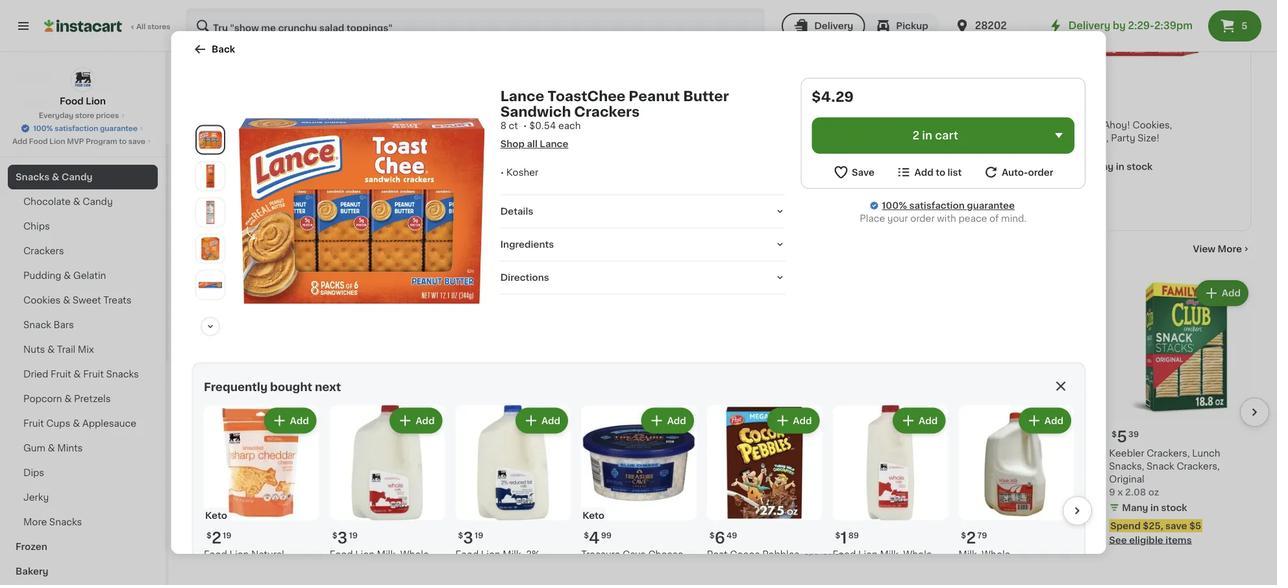Task type: vqa. For each thing, say whether or not it's contained in the screenshot.
the top •
yes



Task type: describe. For each thing, give the bounding box(es) containing it.
many in stock for lance sandwich crackers variety pack 8 ct
[[970, 491, 1035, 500]]

place
[[860, 214, 885, 223]]

100% satisfaction guarantee button
[[20, 121, 145, 134]]

enlarge crackers lance toastchee peanut butter sandwich crackers hero (opens in a new tab) image
[[198, 128, 222, 152]]

in for lance toastchee peanut butter sandwich crackers 8 ct
[[236, 491, 245, 500]]

stock for chips ahoy! cookies, chewy, party size! 26 oz
[[1127, 162, 1153, 171]]

$ 4 29 for sandwich
[[960, 430, 987, 445]]

5 inside 5 button
[[1242, 21, 1248, 31]]

enlarge crackers lance toastchee peanut butter sandwich crackers angle_back (opens in a new tab) image
[[198, 237, 222, 261]]

lance toasty peanut butter sandwich crackers 8 x 1.29 oz
[[500, 449, 626, 484]]

many in stock for chicken in a biskit original baked snack crackers, family size 12 oz
[[665, 504, 730, 513]]

89 for 4
[[828, 103, 839, 110]]

1.29
[[516, 475, 534, 484]]

snack inside chicken in a biskit original baked snack crackers, family size 12 oz
[[683, 462, 711, 471]]

$ inside $ 2 79
[[961, 532, 966, 540]]

8 inside lance sandwich crackers variety pack 8 ct
[[957, 475, 963, 484]]

20
[[805, 488, 817, 497]]

kids
[[732, 576, 752, 585]]

$ inside $ 6 49
[[709, 532, 715, 540]]

in for lance sandwich crackers variety pack 8 ct
[[998, 491, 1007, 500]]

$ inside $ 1 89
[[835, 532, 840, 540]]

many for lance toastchee peanut butter sandwich crackers 8 ct
[[208, 491, 234, 500]]

items inside the see eligible items button
[[732, 195, 758, 204]]

pack
[[991, 462, 1013, 471]]

original inside chips ahoy! original chocolate chip cookies 13 oz many in stock
[[867, 121, 902, 130]]

lunch inside cheez-it cheese crackers, baked snack crackers, lunch snacks, original 20 ct
[[911, 462, 939, 471]]

satisfaction inside 'button'
[[55, 125, 98, 132]]

0 vertical spatial to
[[119, 138, 127, 145]]

original inside chips ahoy! original chocolate chip cookies, family size
[[600, 121, 636, 130]]

chips link
[[8, 215, 158, 239]]

frequently bought next
[[204, 382, 341, 393]]

stock for 5 chips ahoy! chewy chocolate chip cookies, family size 19.5 oz
[[994, 175, 1020, 184]]

& for snacks
[[52, 173, 59, 182]]

ct inside lance sandwich crackers variety pack 8 ct
[[965, 475, 975, 484]]

lion inside food lion milk, 2% reduced fat
[[481, 550, 500, 559]]

stock for chicken in a biskit original baked snack crackers, family size 12 oz
[[704, 504, 730, 513]]

2 in cart field
[[812, 118, 1075, 154]]

12
[[652, 488, 662, 497]]

cookies inside chips ahoy! original chocolate chip cookies 13 oz many in stock
[[882, 134, 919, 143]]

chocolate inside chips ahoy! original chocolate chip cookies, family size
[[542, 134, 590, 143]]

cups
[[46, 420, 70, 429]]

butter for 4
[[597, 449, 626, 458]]

cookies, inside chips ahoy! cookies, chewy, party size! 26 oz
[[1133, 121, 1173, 130]]

guarantee inside 100% satisfaction guarantee "link"
[[967, 201, 1015, 210]]

79 for 2
[[977, 532, 987, 540]]

gum
[[23, 445, 45, 454]]

original inside 'keebler crackers, lunch snacks, snack crackers, original 9 x 2.08 oz'
[[1110, 475, 1145, 484]]

48
[[367, 431, 377, 438]]

2 horizontal spatial 6
[[1083, 101, 1093, 117]]

see for 4
[[809, 195, 826, 204]]

cheese inside pepperidge farm goldfish cheddar cheese crackers 6.6 oz
[[389, 462, 424, 471]]

items for 4
[[865, 195, 891, 204]]

instacart logo image
[[44, 18, 122, 34]]

program
[[86, 138, 117, 145]]

by
[[1113, 21, 1126, 31]]

chips for family
[[542, 121, 569, 130]]

it
[[838, 449, 844, 458]]

4 up lance toastchee peanut butter sandwich crackers 8 ct
[[203, 430, 213, 445]]

spend $25, save $5 see eligible items for 10
[[805, 522, 897, 545]]

spend $20, save $5 see eligible items for chips
[[809, 180, 901, 204]]

see down list
[[942, 208, 960, 217]]

cheese,
[[648, 550, 686, 559]]

cheddar inside food lion natural shredded sharp cheddar cheese
[[204, 576, 243, 585]]

pudding & gelatin
[[23, 272, 106, 281]]

pebbles
[[762, 550, 799, 559]]

produce
[[16, 74, 55, 83]]

family inside 5 chips ahoy! chewy chocolate chip cookies, family size 19.5 oz
[[942, 147, 972, 156]]

mind.
[[1001, 214, 1027, 223]]

cereal,
[[753, 563, 785, 572]]

toastchee for lance toastchee peanut butter sandwich crackers 8 ct
[[225, 449, 274, 458]]

x inside lance toasty peanut butter sandwich crackers 8 x 1.29 oz
[[508, 475, 514, 484]]

4 29
[[203, 430, 225, 445]]

gum & mints
[[23, 445, 83, 454]]

save button
[[833, 164, 874, 181]]

treats
[[103, 296, 132, 306]]

19.5
[[942, 160, 961, 169]]

many for chips ahoy! cookies, chewy, party size! 26 oz
[[1088, 162, 1114, 171]]

snacks, inside 'keebler crackers, lunch snacks, snack crackers, original 9 x 2.08 oz'
[[1110, 462, 1145, 471]]

sandwich for lance toastchee peanut butter sandwich crackers 8 ct • $0.54 each
[[500, 105, 571, 119]]

treasure
[[581, 550, 620, 559]]

1 vertical spatial 100% satisfaction guarantee
[[882, 201, 1015, 210]]

oz inside pepperidge farm goldfish cheddar cheese crackers 6.6 oz
[[364, 475, 375, 484]]

pickup button
[[865, 13, 939, 39]]

all stores link
[[44, 8, 171, 44]]

stock for lance toastchee peanut butter sandwich crackers 8 ct
[[247, 491, 273, 500]]

food lion milk, 2% reduced fat
[[455, 550, 540, 572]]

2 up milk, whole
[[966, 531, 976, 546]]

natural
[[251, 550, 284, 559]]

shop all lance
[[500, 140, 568, 149]]

food lion milk, whole for 1
[[833, 550, 932, 559]]

& right cups
[[73, 420, 80, 429]]

in for chips ahoy! cookies, chewy, party size! 26 oz
[[1116, 162, 1125, 171]]

enlarge crackers lance toastchee peanut butter sandwich crackers angle_top (opens in a new tab) image
[[198, 274, 222, 297]]

mints
[[57, 445, 83, 454]]

stock inside chips ahoy! original chocolate chip cookies 13 oz many in stock
[[861, 162, 887, 171]]

whole for 3
[[400, 550, 429, 559]]

sandwich for lance toasty peanut butter sandwich crackers 8 x 1.29 oz
[[500, 462, 544, 471]]

100% inside 100% satisfaction guarantee "link"
[[882, 201, 907, 210]]

next
[[315, 382, 341, 393]]

many for cheez-it cheese crackers, baked snack crackers, lunch snacks, original 20 ct
[[818, 504, 844, 513]]

food inside food lion natural shredded sharp cheddar cheese
[[204, 550, 227, 559]]

size inside 5 chips ahoy! chewy chocolate chip cookies, family size 19.5 oz
[[974, 147, 993, 156]]

meat & seafood link
[[8, 141, 158, 165]]

in for pepperidge farm goldfish cheddar cheese crackers 6.6 oz
[[389, 491, 397, 500]]

many in stock for keebler crackers, lunch snacks, snack crackers, original 9 x 2.08 oz
[[1122, 504, 1188, 513]]

19 for food lion milk, whole
[[349, 532, 357, 540]]

3 for 2
[[337, 531, 347, 546]]

chips for 13
[[809, 121, 835, 130]]

$ inside $ 4 99
[[584, 532, 589, 540]]

sandwich for lance toastchee peanut butter sandwich crackers 8 ct
[[226, 462, 270, 471]]

many in stock for chips ahoy! cookies, chewy, party size! 26 oz
[[1088, 162, 1153, 171]]

2 up shredded
[[211, 531, 221, 546]]

everyday store prices
[[39, 112, 119, 119]]

chicken
[[652, 449, 690, 458]]

ct inside lance toastchee peanut butter sandwich crackers 8 ct • $0.54 each
[[509, 121, 518, 131]]

chip for cookies
[[858, 134, 880, 143]]

add to list
[[914, 168, 962, 177]]

many for 5 chips ahoy! chewy chocolate chip cookies, family size 19.5 oz
[[955, 175, 981, 184]]

chewy
[[1000, 121, 1032, 130]]

food inside "food lion" link
[[60, 97, 84, 106]]

19 for food lion natural shredded sharp cheddar cheese
[[222, 532, 231, 540]]

spend for 10
[[806, 522, 836, 531]]

oz inside 'keebler crackers, lunch snacks, snack crackers, original 9 x 2.08 oz'
[[1149, 488, 1160, 497]]

2 horizontal spatial 3
[[463, 531, 473, 546]]

& for meat
[[42, 148, 49, 157]]

crackers lance toastchee peanut butter sandwich crackers hero image
[[239, 88, 485, 334]]

crackers inside lance sandwich crackers variety pack 8 ct
[[1034, 449, 1075, 458]]

ct inside cheez-it cheese crackers, baked snack crackers, lunch snacks, original 20 ct
[[819, 488, 829, 497]]

back button
[[192, 42, 235, 57]]

1 horizontal spatial crackers link
[[195, 242, 260, 257]]

29 inside "4 29"
[[215, 431, 225, 438]]

family inside chips ahoy! original chocolate chip cookies, family size
[[542, 147, 572, 156]]

original inside cheez-it cheese crackers, baked snack crackers, lunch snacks, original 20 ct
[[842, 475, 877, 484]]

99 for 10
[[831, 431, 842, 438]]

$ inside $ 5 29
[[545, 103, 550, 110]]

cart
[[935, 130, 958, 141]]

popcorn & pretzels link
[[8, 387, 158, 412]]

in
[[692, 449, 700, 458]]

view
[[1194, 245, 1216, 254]]

decrement quantity of lance toastchee peanut butter sandwich crackers image
[[239, 286, 255, 301]]

cookies, inside chips ahoy! original chocolate chip cookies, family size
[[616, 134, 655, 143]]

crackers inside pepperidge farm goldfish cheddar cheese crackers 6.6 oz
[[427, 462, 467, 471]]

sponsored badge image inside the product group
[[805, 550, 844, 557]]

chocolate inside chips ahoy! original chocolate chip cookies 13 oz many in stock
[[809, 134, 856, 143]]

oz inside chicken in a biskit original baked snack crackers, family size 12 oz
[[664, 488, 675, 497]]

directions button
[[500, 271, 785, 284]]

$0.54
[[529, 121, 556, 131]]

guarantee inside 100% satisfaction guarantee 'button'
[[100, 125, 138, 132]]

chips inside 5 chips ahoy! chewy chocolate chip cookies, family size 19.5 oz
[[942, 121, 968, 130]]

many in stock for 5 chips ahoy! chewy chocolate chip cookies, family size 19.5 oz
[[955, 175, 1020, 184]]

oz inside 5 chips ahoy! chewy chocolate chip cookies, family size 19.5 oz
[[963, 160, 974, 169]]

2 in cart
[[912, 130, 958, 141]]

nuts & trail mix
[[23, 346, 94, 355]]

5 inside 5 chips ahoy! chewy chocolate chip cookies, family size 19.5 oz
[[949, 101, 960, 117]]

size inside chips ahoy! original chocolate chip cookies, family size
[[575, 147, 593, 156]]

frozen link
[[8, 535, 158, 560]]

& for nuts
[[47, 346, 55, 355]]

more inside view more link
[[1218, 245, 1242, 254]]

food lion
[[60, 97, 106, 106]]

1 vertical spatial order
[[910, 214, 935, 223]]

chips ahoy! original chocolate chip cookies 13 oz many in stock
[[809, 121, 919, 171]]

$4.29
[[812, 90, 854, 104]]

many inside chips ahoy! original chocolate chip cookies 13 oz many in stock
[[822, 162, 848, 171]]

$ inside $ 4 89
[[811, 103, 816, 110]]

$5 for 5
[[1190, 522, 1202, 531]]

sandwich inside lance sandwich crackers variety pack 8 ct
[[987, 449, 1032, 458]]

cave
[[623, 550, 646, 559]]

popcorn & pretzels
[[23, 395, 111, 404]]

save for 5
[[998, 193, 1020, 203]]

lance for lance toasty peanut butter sandwich crackers 8 x 1.29 oz
[[500, 449, 528, 458]]

2 horizontal spatial fruit
[[83, 371, 104, 380]]

gelatin
[[73, 272, 106, 281]]

milk, whole
[[958, 550, 1011, 559]]

$20, for chips
[[842, 180, 863, 190]]

bakery
[[16, 568, 48, 577]]

chips ahoy! cookies, chewy, party size! 26 oz
[[1075, 121, 1173, 156]]

delivery by 2:29-2:39pm
[[1069, 21, 1193, 31]]

$ inside $ 3 48
[[350, 431, 355, 438]]

food lion logo image
[[70, 68, 95, 92]]

product group containing 1
[[833, 406, 948, 574]]

add to list button
[[896, 164, 962, 181]]

candy for snacks & candy
[[62, 173, 93, 182]]

cookies, inside 5 chips ahoy! chewy chocolate chip cookies, family size 19.5 oz
[[1015, 134, 1055, 143]]

spend inside "button"
[[544, 193, 574, 203]]

$ 3 19 for food lion milk, whole
[[332, 531, 357, 546]]

many in stock for lance toastchee peanut butter sandwich crackers 8 ct
[[208, 491, 273, 500]]

$20, inside the spend $20, save $5 "button"
[[576, 193, 597, 203]]

2:29-
[[1128, 21, 1155, 31]]

& for dairy
[[43, 99, 51, 108]]

delivery by 2:29-2:39pm link
[[1048, 18, 1193, 34]]

enlarge crackers lance toastchee peanut butter sandwich crackers angle_left (opens in a new tab) image
[[198, 165, 222, 188]]

ingredients button
[[500, 238, 785, 251]]

more snacks
[[23, 519, 82, 528]]

party
[[1111, 134, 1136, 143]]

$ inside $ 4 79
[[655, 431, 660, 438]]

ct inside lance toastchee peanut butter sandwich crackers 8 ct
[[203, 475, 213, 484]]

place your order with peace of mind.
[[860, 214, 1027, 223]]

10
[[812, 430, 830, 445]]

9
[[1110, 488, 1116, 497]]

mix
[[78, 346, 94, 355]]

many for keebler crackers, lunch snacks, snack crackers, original 9 x 2.08 oz
[[1122, 504, 1149, 513]]

$ 3 19 for food lion milk, 2% reduced fat
[[458, 531, 483, 546]]

cookies & sweet treats link
[[8, 289, 158, 313]]

crackers inside lance toastchee peanut butter sandwich crackers 8 ct • $0.54 each
[[574, 105, 640, 119]]

items for 5
[[1166, 536, 1192, 545]]

$ 2 19
[[206, 531, 231, 546]]

pepperidge
[[347, 449, 400, 458]]

28202
[[975, 21, 1007, 31]]

dips
[[23, 469, 44, 478]]

0 horizontal spatial crackers link
[[8, 239, 158, 264]]

goldfish
[[428, 449, 467, 458]]

6 89
[[1083, 101, 1105, 117]]

in for chicken in a biskit original baked snack crackers, family size 12 oz
[[694, 504, 702, 513]]

0 vertical spatial sponsored badge image
[[652, 518, 691, 526]]

post
[[707, 550, 728, 559]]

increment quantity of lance toastchee peanut butter sandwich crackers image
[[314, 286, 329, 301]]

satisfaction inside "link"
[[909, 201, 965, 210]]

in inside chips ahoy! original chocolate chip cookies 13 oz many in stock
[[850, 162, 858, 171]]

in inside field
[[922, 130, 932, 141]]

peace
[[959, 214, 987, 223]]

pretzels
[[74, 395, 111, 404]]

ct left increment quantity of lance toastchee peanut butter sandwich crackers icon
[[283, 289, 293, 298]]

lance sandwich crackers variety pack 8 ct
[[957, 449, 1075, 484]]

nuts & trail mix link
[[8, 338, 158, 363]]

eggs
[[53, 99, 76, 108]]

shop
[[500, 140, 525, 149]]

$5 inside "button"
[[623, 193, 635, 203]]

in for 5 chips ahoy! chewy chocolate chip cookies, family size 19.5 oz
[[983, 175, 992, 184]]

$25, for 5
[[1143, 522, 1164, 531]]

holiday ca! image
[[206, 0, 531, 147]]

$5 for 4
[[889, 180, 901, 190]]

many for chicken in a biskit original baked snack crackers, family size 12 oz
[[665, 504, 691, 513]]

delivery for delivery by 2:29-2:39pm
[[1069, 21, 1111, 31]]

snacks & candy
[[16, 173, 93, 182]]

$ inside $ 10 99
[[807, 431, 812, 438]]

see inside button
[[675, 195, 693, 204]]

dairy
[[16, 99, 41, 108]]

lance toastchee peanut butter sandwich crackers 8 ct
[[195, 449, 313, 484]]

snacks inside snacks & candy link
[[16, 173, 50, 182]]

$ inside "$ 6 89"
[[678, 103, 683, 110]]

ingredients
[[500, 240, 554, 249]]

frozen
[[16, 543, 47, 552]]

stock for cheez-it cheese crackers, baked snack crackers, lunch snacks, original 20 ct
[[857, 504, 883, 513]]



Task type: locate. For each thing, give the bounding box(es) containing it.
oz down chewy,
[[1089, 147, 1100, 156]]

29 for lance toasty peanut butter sandwich crackers
[[520, 431, 530, 438]]

chips inside chips ahoy! original chocolate chip cookies 13 oz many in stock
[[809, 121, 835, 130]]

3 for 29
[[355, 430, 365, 445]]

2 horizontal spatial cheese
[[846, 449, 881, 458]]

lance for lance toastchee peanut butter sandwich crackers 8 ct
[[195, 449, 223, 458]]

guarantee down prices
[[100, 125, 138, 132]]

79 up chicken
[[672, 431, 682, 438]]

cookies up add to list button on the right of page
[[882, 134, 919, 143]]

0 vertical spatial 79
[[672, 431, 682, 438]]

2 left cart at the right of page
[[912, 130, 919, 141]]

4 up treasure
[[589, 531, 600, 546]]

crackers link up enlarge crackers lance toastchee peanut butter sandwich crackers angle_top (opens in a new tab) image
[[195, 242, 260, 257]]

cookies, up size!
[[1133, 121, 1173, 130]]

lance for lance sandwich crackers variety pack 8 ct
[[957, 449, 985, 458]]

toastchee inside lance toastchee peanut butter sandwich crackers 8 ct • $0.54 each
[[547, 89, 625, 103]]

butter inside lance toastchee peanut butter sandwich crackers 8 ct • $0.54 each
[[683, 89, 729, 103]]

100% inside 100% satisfaction guarantee 'button'
[[33, 125, 53, 132]]

all
[[136, 23, 146, 30]]

0 horizontal spatial cheddar
[[204, 576, 243, 585]]

0 vertical spatial butter
[[683, 89, 729, 103]]

lion
[[86, 97, 106, 106], [49, 138, 65, 145], [229, 550, 249, 559], [355, 550, 374, 559], [858, 550, 878, 559], [481, 550, 500, 559]]

fruit cups & applesauce
[[23, 420, 136, 429]]

1 horizontal spatial sponsored badge image
[[805, 550, 844, 557]]

crackers,
[[884, 449, 927, 458], [1147, 449, 1190, 458], [713, 462, 756, 471], [866, 462, 909, 471], [1177, 462, 1220, 471]]

0 horizontal spatial cheese
[[246, 576, 281, 585]]

4 for chicken in a biskit original baked snack crackers, family size 12 oz
[[660, 430, 671, 445]]

$5 up the details 'button'
[[623, 193, 635, 203]]

2 horizontal spatial 19
[[475, 532, 483, 540]]

more snacks link
[[8, 511, 158, 535]]

79 up milk, whole
[[977, 532, 987, 540]]

service type group
[[782, 13, 939, 39]]

1 vertical spatial cheddar
[[204, 576, 243, 585]]

1 horizontal spatial to
[[936, 168, 945, 177]]

1 horizontal spatial snacks,
[[805, 475, 840, 484]]

keto up $ 4 99
[[582, 511, 604, 520]]

guarantee
[[100, 125, 138, 132], [967, 201, 1015, 210]]

0 horizontal spatial food lion milk, whole
[[329, 550, 429, 559]]

seafood
[[52, 148, 91, 157]]

oz inside chips ahoy! original chocolate chip cookies 13 oz many in stock
[[821, 147, 832, 156]]

to
[[119, 138, 127, 145], [936, 168, 945, 177]]

milk,
[[377, 550, 398, 559], [880, 550, 901, 559], [503, 550, 524, 559], [958, 550, 979, 559]]

many up '1'
[[818, 504, 844, 513]]

toastchee inside lance toastchee peanut butter sandwich crackers 8 ct
[[225, 449, 274, 458]]

1 horizontal spatial cookies
[[882, 134, 919, 143]]

1 horizontal spatial keto
[[582, 511, 604, 520]]

2 vertical spatial snacks,
[[754, 576, 789, 585]]

0 horizontal spatial x
[[508, 475, 514, 484]]

$ inside $ 2 19
[[206, 532, 211, 540]]

spend $25, save $5 see eligible items down 2.08 at the bottom right of page
[[1110, 522, 1202, 545]]

99 right 10
[[831, 431, 842, 438]]

1 vertical spatial satisfaction
[[909, 201, 965, 210]]

3 left 48 on the left bottom
[[355, 430, 365, 445]]

spend for 5
[[1111, 522, 1141, 531]]

your
[[887, 214, 908, 223]]

6 inside "item carousel" region
[[715, 531, 725, 546]]

0 horizontal spatial 100%
[[33, 125, 53, 132]]

eligible for 5
[[1130, 536, 1164, 545]]

chip up save
[[858, 134, 880, 143]]

item carousel region containing 4
[[195, 273, 1270, 565]]

chips up cart at the right of page
[[942, 121, 968, 130]]

items
[[732, 195, 758, 204], [865, 195, 891, 204], [998, 208, 1024, 217], [861, 536, 887, 545], [1166, 536, 1192, 545]]

1 horizontal spatial $ 3 19
[[458, 531, 483, 546]]

delivery
[[1069, 21, 1111, 31], [815, 21, 854, 31]]

1 food lion milk, whole from the left
[[329, 550, 429, 559]]

1 horizontal spatial guarantee
[[967, 201, 1015, 210]]

4 up chicken
[[660, 430, 671, 445]]

1 horizontal spatial cookies,
[[1015, 134, 1055, 143]]

chocolate up 19.5
[[942, 134, 989, 143]]

3 19 from the left
[[475, 532, 483, 540]]

crackers inside lance toastchee peanut butter sandwich crackers 8 ct
[[273, 462, 313, 471]]

candy up chips link
[[83, 198, 113, 207]]

89 for 6
[[695, 103, 706, 110]]

1 19 from the left
[[222, 532, 231, 540]]

1 horizontal spatial butter
[[597, 449, 626, 458]]

sponsored badge image down 12
[[652, 518, 691, 526]]

100% up your
[[882, 201, 907, 210]]

2 whole from the left
[[903, 550, 932, 559]]

add food lion mvp program to save link
[[12, 136, 153, 147]]

0 horizontal spatial lunch
[[911, 462, 939, 471]]

milk, inside the product group
[[880, 550, 901, 559]]

spend $25, save $5 see eligible items for 5
[[1110, 522, 1202, 545]]

0 horizontal spatial delivery
[[815, 21, 854, 31]]

original down it
[[842, 475, 877, 484]]

1 $ 4 29 from the left
[[960, 430, 987, 445]]

2 horizontal spatial $20,
[[976, 193, 996, 203]]

order left with
[[910, 214, 935, 223]]

everyday store prices link
[[39, 110, 127, 121]]

lance up variety
[[957, 449, 985, 458]]

0 vertical spatial •
[[523, 121, 527, 131]]

cheese inside food lion natural shredded sharp cheddar cheese
[[246, 576, 281, 585]]

6
[[683, 101, 694, 117], [1083, 101, 1093, 117], [715, 531, 725, 546]]

product group
[[542, 0, 670, 219], [675, 0, 803, 206], [809, 0, 937, 206], [942, 0, 1070, 219], [195, 278, 337, 504], [347, 278, 489, 504], [500, 278, 642, 504], [652, 278, 794, 529], [805, 278, 947, 560], [1110, 278, 1252, 547], [204, 406, 319, 586], [329, 406, 445, 574], [455, 406, 571, 586], [581, 406, 696, 586], [707, 406, 822, 586], [833, 406, 948, 574], [958, 406, 1074, 574]]

1 vertical spatial 100%
[[882, 201, 907, 210]]

shredded
[[204, 563, 248, 572]]

stock down size!
[[1127, 162, 1153, 171]]

many
[[822, 162, 848, 171], [1088, 162, 1114, 171], [955, 175, 981, 184], [208, 491, 234, 500], [360, 491, 386, 500], [970, 491, 996, 500], [513, 491, 539, 500], [665, 504, 691, 513], [818, 504, 844, 513], [1122, 504, 1149, 513]]

many down 1.29
[[513, 491, 539, 500]]

100% satisfaction guarantee inside 'button'
[[33, 125, 138, 132]]

many in stock for cheez-it cheese crackers, baked snack crackers, lunch snacks, original 20 ct
[[818, 504, 883, 513]]

0 horizontal spatial 19
[[222, 532, 231, 540]]

2 horizontal spatial butter
[[683, 89, 729, 103]]

29 for chips ahoy! original chocolate chip cookies, family size
[[562, 103, 572, 110]]

chip inside chips ahoy! original chocolate chip cookies, family size
[[592, 134, 613, 143]]

& for gum
[[48, 445, 55, 454]]

recipes
[[16, 50, 54, 59]]

trail
[[57, 346, 76, 355]]

snacks, for post cocoa pebbles breakfast cereal, gluten free, kids snacks, ext
[[754, 576, 789, 585]]

4 inside section
[[589, 531, 600, 546]]

ahoy! inside chips ahoy! cookies, chewy, party size! 26 oz
[[1104, 121, 1131, 130]]

0 horizontal spatial 100% satisfaction guarantee
[[33, 125, 138, 132]]

many down 6.6
[[360, 491, 386, 500]]

1
[[840, 531, 847, 546]]

1 horizontal spatial baked
[[805, 462, 833, 471]]

1 vertical spatial candy
[[83, 198, 113, 207]]

frequently
[[204, 382, 267, 393]]

whole for 1
[[903, 550, 932, 559]]

1 horizontal spatial more
[[1218, 245, 1242, 254]]

spend
[[810, 180, 840, 190], [544, 193, 574, 203], [943, 193, 973, 203], [806, 522, 836, 531], [1111, 522, 1141, 531]]

$20, up of
[[976, 193, 996, 203]]

to left list
[[936, 168, 945, 177]]

0 horizontal spatial cookies
[[23, 296, 61, 306]]

100% down everyday
[[33, 125, 53, 132]]

chip inside 5 chips ahoy! chewy chocolate chip cookies, family size 19.5 oz
[[991, 134, 1013, 143]]

1 horizontal spatial cheddar
[[347, 462, 387, 471]]

fat
[[499, 563, 513, 572]]

save for chips
[[865, 180, 887, 190]]

1 horizontal spatial size
[[652, 475, 671, 484]]

0 horizontal spatial $ 4 29
[[502, 430, 530, 445]]

section containing 2
[[185, 363, 1092, 586]]

$20, for 5
[[976, 193, 996, 203]]

1 vertical spatial to
[[936, 168, 945, 177]]

1 vertical spatial butter
[[597, 449, 626, 458]]

1 vertical spatial 99
[[601, 532, 612, 540]]

sharp
[[251, 563, 277, 572]]

beverages link
[[8, 116, 158, 141]]

4 for lance toasty peanut butter sandwich crackers 8 x 1.29 oz
[[507, 430, 518, 445]]

1 horizontal spatial food lion milk, whole
[[833, 550, 932, 559]]

2 keto from the left
[[582, 511, 604, 520]]

0 horizontal spatial fruit
[[23, 420, 44, 429]]

lance up $0.54
[[500, 89, 544, 103]]

1 $ 3 19 from the left
[[332, 531, 357, 546]]

2 ahoy! from the left
[[837, 121, 864, 130]]

sponsored badge image
[[652, 518, 691, 526], [805, 550, 844, 557]]

99 inside $ 10 99
[[831, 431, 842, 438]]

in for lance toasty peanut butter sandwich crackers 8 x 1.29 oz
[[541, 491, 550, 500]]

& for popcorn
[[64, 395, 72, 404]]

toastchee for lance toastchee peanut butter sandwich crackers 8 ct • $0.54 each
[[547, 89, 625, 103]]

&
[[43, 99, 51, 108], [42, 148, 49, 157], [52, 173, 59, 182], [73, 198, 80, 207], [64, 272, 71, 281], [63, 296, 70, 306], [47, 346, 55, 355], [74, 371, 81, 380], [64, 395, 72, 404], [73, 420, 80, 429], [48, 445, 55, 454]]

0 horizontal spatial 79
[[672, 431, 682, 438]]

13
[[809, 147, 819, 156]]

4 for chips ahoy! original chocolate chip cookies 13 oz many in stock
[[816, 101, 827, 117]]

& left trail in the left of the page
[[47, 346, 55, 355]]

spend $20, save $5 see eligible items for 5
[[942, 193, 1034, 217]]

all
[[527, 140, 537, 149]]

toasty
[[530, 449, 560, 458]]

snack inside 'keebler crackers, lunch snacks, snack crackers, original 9 x 2.08 oz'
[[1147, 462, 1175, 471]]

lunch inside 'keebler crackers, lunch snacks, snack crackers, original 9 x 2.08 oz'
[[1193, 449, 1221, 458]]

ct down "4 29"
[[203, 475, 213, 484]]

& up the "popcorn & pretzels" link
[[74, 371, 81, 380]]

$ 4 29 for toasty
[[502, 430, 530, 445]]

1 horizontal spatial 3
[[355, 430, 365, 445]]

1 horizontal spatial $20,
[[842, 180, 863, 190]]

snacks up pretzels
[[106, 371, 139, 380]]

2 $ 4 29 from the left
[[502, 430, 530, 445]]

items inside the product group
[[861, 536, 887, 545]]

1 ahoy! from the left
[[571, 121, 598, 130]]

snack
[[23, 321, 51, 330], [683, 462, 711, 471], [836, 462, 863, 471], [1147, 462, 1175, 471]]

89 for 1
[[848, 532, 859, 540]]

1 vertical spatial more
[[23, 519, 47, 528]]

0 horizontal spatial more
[[23, 519, 47, 528]]

1 keto from the left
[[205, 511, 227, 520]]

x right 9
[[1118, 488, 1123, 497]]

many for pepperidge farm goldfish cheddar cheese crackers 6.6 oz
[[360, 491, 386, 500]]

biskit
[[711, 449, 736, 458]]

ahoy! up party
[[1104, 121, 1131, 130]]

many for lance toasty peanut butter sandwich crackers 8 x 1.29 oz
[[513, 491, 539, 500]]

2 food lion milk, whole from the left
[[833, 550, 932, 559]]

dairy & eggs link
[[8, 91, 158, 116]]

1 baked from the left
[[652, 462, 681, 471]]

fruit inside fruit cups & applesauce link
[[23, 420, 44, 429]]

oz inside lance toasty peanut butter sandwich crackers 8 x 1.29 oz
[[537, 475, 547, 484]]

oz inside chips ahoy! cookies, chewy, party size! 26 oz
[[1089, 147, 1100, 156]]

save for cheez-
[[861, 522, 883, 531]]

keebler
[[1110, 449, 1145, 458]]

item carousel region containing 2
[[185, 400, 1092, 586]]

0 horizontal spatial $ 3 19
[[332, 531, 357, 546]]

snack inside cheez-it cheese crackers, baked snack crackers, lunch snacks, original 20 ct
[[836, 462, 863, 471]]

2 chip from the left
[[858, 134, 880, 143]]

2 milk, from the left
[[880, 550, 901, 559]]

89
[[695, 103, 706, 110], [828, 103, 839, 110], [1094, 103, 1105, 110], [848, 532, 859, 540]]

x inside 'keebler crackers, lunch snacks, snack crackers, original 9 x 2.08 oz'
[[1118, 488, 1123, 497]]

save up mind.
[[998, 193, 1020, 203]]

chocolate & candy
[[23, 198, 113, 207]]

29 up each
[[562, 103, 572, 110]]

original inside chicken in a biskit original baked snack crackers, family size 12 oz
[[739, 449, 774, 458]]

1 horizontal spatial satisfaction
[[909, 201, 965, 210]]

stock for pepperidge farm goldfish cheddar cheese crackers 6.6 oz
[[399, 491, 425, 500]]

eligible for 4
[[829, 195, 863, 204]]

1 horizontal spatial fruit
[[51, 371, 71, 380]]

snacks
[[16, 173, 50, 182], [106, 371, 139, 380], [49, 519, 82, 528]]

see for 10
[[805, 536, 822, 545]]

3
[[355, 430, 365, 445], [337, 531, 347, 546], [463, 531, 473, 546]]

chewy,
[[1075, 134, 1109, 143]]

0 vertical spatial toastchee
[[547, 89, 625, 103]]

99
[[831, 431, 842, 438], [601, 532, 612, 540]]

2 $ 3 19 from the left
[[458, 531, 483, 546]]

2 19 from the left
[[349, 532, 357, 540]]

fruit cups & applesauce link
[[8, 412, 158, 437]]

dips link
[[8, 461, 158, 486]]

& down the meat & seafood
[[52, 173, 59, 182]]

19 for food lion milk, 2% reduced fat
[[475, 532, 483, 540]]

6.6
[[347, 475, 362, 484]]

many in stock down party
[[1088, 162, 1153, 171]]

0 vertical spatial cookies
[[882, 134, 919, 143]]

2
[[912, 130, 919, 141], [276, 289, 281, 298], [211, 531, 221, 546], [966, 531, 976, 546]]

cheddar down shredded
[[204, 576, 243, 585]]

1 horizontal spatial peanut
[[563, 449, 595, 458]]

ct right 20
[[819, 488, 829, 497]]

back
[[211, 45, 235, 54]]

keto for 2
[[205, 511, 227, 520]]

order inside button
[[1028, 168, 1053, 177]]

chocolate up 13
[[809, 134, 856, 143]]

2 spend $25, save $5 see eligible items from the left
[[1110, 522, 1202, 545]]

many for lance sandwich crackers variety pack 8 ct
[[970, 491, 996, 500]]

section
[[185, 363, 1092, 586]]

snacks, for cheez-it cheese crackers, baked snack crackers, lunch snacks, original 20 ct
[[805, 475, 840, 484]]

keto
[[205, 511, 227, 520], [582, 511, 604, 520]]

size inside chicken in a biskit original baked snack crackers, family size 12 oz
[[652, 475, 671, 484]]

4 up 1.29
[[507, 430, 518, 445]]

food lion link
[[60, 68, 106, 108]]

delivery inside delivery by 2:29-2:39pm link
[[1069, 21, 1111, 31]]

2.08
[[1126, 488, 1147, 497]]

1 horizontal spatial $ 4 29
[[960, 430, 987, 445]]

$ 3 48
[[350, 430, 377, 445]]

& for pudding
[[64, 272, 71, 281]]

item carousel region
[[195, 273, 1270, 565], [185, 400, 1092, 586]]

1 whole from the left
[[400, 550, 429, 559]]

many down variety
[[970, 491, 996, 500]]

chips
[[542, 121, 569, 130], [809, 121, 835, 130], [942, 121, 968, 130], [1075, 121, 1101, 130], [23, 222, 50, 232]]

1 horizontal spatial delivery
[[1069, 21, 1111, 31]]

6 for $ 6 49
[[715, 531, 725, 546]]

save inside "button"
[[599, 193, 621, 203]]

$5 down 'keebler crackers, lunch snacks, snack crackers, original 9 x 2.08 oz'
[[1190, 522, 1202, 531]]

chicken in a biskit original baked snack crackers, family size 12 oz
[[652, 449, 789, 497]]

cheddar down 'pepperidge'
[[347, 462, 387, 471]]

x left 1.29
[[508, 475, 514, 484]]

1 chip from the left
[[592, 134, 613, 143]]

1 vertical spatial snacks
[[106, 371, 139, 380]]

2 horizontal spatial family
[[942, 147, 972, 156]]

each
[[558, 121, 581, 131]]

$25, for 10
[[838, 522, 859, 531]]

see down 9
[[1110, 536, 1127, 545]]

list
[[948, 168, 962, 177]]

2 right decrement quantity of lance toastchee peanut butter sandwich crackers icon
[[276, 289, 281, 298]]

whole inside the product group
[[903, 550, 932, 559]]

size!
[[1138, 134, 1160, 143]]

2%
[[526, 550, 540, 559]]

butter inside lance toasty peanut butter sandwich crackers 8 x 1.29 oz
[[597, 449, 626, 458]]

19 inside $ 2 19
[[222, 532, 231, 540]]

chips up chewy,
[[1075, 121, 1101, 130]]

1 horizontal spatial x
[[1118, 488, 1123, 497]]

$25, down cheez-it cheese crackers, baked snack crackers, lunch snacks, original 20 ct
[[838, 522, 859, 531]]

fruit up pretzels
[[83, 371, 104, 380]]

0 vertical spatial guarantee
[[100, 125, 138, 132]]

0 horizontal spatial to
[[119, 138, 127, 145]]

ahoy! for family
[[571, 121, 598, 130]]

2 horizontal spatial chip
[[991, 134, 1013, 143]]

• inside lance toastchee peanut butter sandwich crackers 8 ct • $0.54 each
[[523, 121, 527, 131]]

delivery for delivery
[[815, 21, 854, 31]]

crackers
[[574, 105, 640, 119], [195, 243, 260, 256], [23, 247, 64, 256], [1034, 449, 1075, 458], [273, 462, 313, 471], [427, 462, 467, 471], [546, 462, 587, 471]]

79
[[672, 431, 682, 438], [977, 532, 987, 540]]

6 for $ 6 89
[[683, 101, 694, 117]]

& up everyday
[[43, 99, 51, 108]]

butter for 29
[[195, 462, 223, 471]]

3 milk, from the left
[[503, 550, 524, 559]]

food inside add food lion mvp program to save link
[[29, 138, 48, 145]]

$ inside '$ 5 39'
[[1112, 431, 1117, 438]]

treasure cave cheese, blue
[[581, 550, 686, 572]]

4 for lance sandwich crackers variety pack 8 ct
[[965, 430, 976, 445]]

1 vertical spatial x
[[1118, 488, 1123, 497]]

• left kosher
[[500, 168, 504, 177]]

cheese down sharp
[[246, 576, 281, 585]]

2 vertical spatial cheese
[[246, 576, 281, 585]]

0 horizontal spatial order
[[910, 214, 935, 223]]

$20, up the details 'button'
[[576, 193, 597, 203]]

candy for chocolate & candy
[[83, 198, 113, 207]]

family inside chicken in a biskit original baked snack crackers, family size 12 oz
[[759, 462, 789, 471]]

lance inside lance toastchee peanut butter sandwich crackers 8 ct
[[195, 449, 223, 458]]

food inside food lion milk, 2% reduced fat
[[455, 550, 479, 559]]

save
[[128, 138, 145, 145], [865, 180, 887, 190], [599, 193, 621, 203], [998, 193, 1020, 203], [861, 522, 883, 531], [1166, 522, 1188, 531]]

stock for lance toasty peanut butter sandwich crackers 8 x 1.29 oz
[[552, 491, 578, 500]]

3 ahoy! from the left
[[971, 121, 998, 130]]

chocolate & candy link
[[8, 190, 158, 215]]

1 horizontal spatial $25,
[[1143, 522, 1164, 531]]

$25,
[[838, 522, 859, 531], [1143, 522, 1164, 531]]

$ 3 19 down 6.6
[[332, 531, 357, 546]]

2 horizontal spatial peanut
[[629, 89, 680, 103]]

0 vertical spatial cheddar
[[347, 462, 387, 471]]

snacks inside dried fruit & fruit snacks link
[[106, 371, 139, 380]]

chips down $ 5 29
[[542, 121, 569, 130]]

1 horizontal spatial whole
[[903, 550, 932, 559]]

many in stock for lance toasty peanut butter sandwich crackers 8 x 1.29 oz
[[513, 491, 578, 500]]

save for keebler
[[1166, 522, 1188, 531]]

• kosher
[[500, 168, 538, 177]]

prices
[[96, 112, 119, 119]]

1 horizontal spatial order
[[1028, 168, 1053, 177]]

1 vertical spatial •
[[500, 168, 504, 177]]

stock for lance sandwich crackers variety pack 8 ct
[[1009, 491, 1035, 500]]

to right the program at the top
[[119, 138, 127, 145]]

peanut inside lance toastchee peanut butter sandwich crackers 8 ct • $0.54 each
[[629, 89, 680, 103]]

fruit
[[51, 371, 71, 380], [83, 371, 104, 380], [23, 420, 44, 429]]

0 vertical spatial x
[[508, 475, 514, 484]]

0 horizontal spatial size
[[575, 147, 593, 156]]

8 for lance toastchee peanut butter sandwich crackers 8 ct
[[195, 475, 201, 484]]

1 horizontal spatial cheese
[[389, 462, 424, 471]]

snacks, inside post cocoa pebbles breakfast cereal, gluten free, kids snacks, ext
[[754, 576, 789, 585]]

2:39pm
[[1155, 21, 1193, 31]]

5 button
[[1209, 10, 1262, 42]]

$5 up mind.
[[1022, 193, 1034, 203]]

1 horizontal spatial 100%
[[882, 201, 907, 210]]

chips inside chips ahoy! original chocolate chip cookies, family size
[[542, 121, 569, 130]]

chocolate inside 5 chips ahoy! chewy chocolate chip cookies, family size 19.5 oz
[[942, 134, 989, 143]]

chocolate down snacks & candy
[[23, 198, 71, 207]]

0 vertical spatial order
[[1028, 168, 1053, 177]]

4
[[816, 101, 827, 117], [203, 430, 213, 445], [660, 430, 671, 445], [965, 430, 976, 445], [507, 430, 518, 445], [589, 531, 600, 546]]

ahoy! inside 5 chips ahoy! chewy chocolate chip cookies, family size 19.5 oz
[[971, 121, 998, 130]]

26
[[1075, 147, 1087, 156]]

cheddar inside pepperidge farm goldfish cheddar cheese crackers 6.6 oz
[[347, 462, 387, 471]]

3 whole from the left
[[982, 550, 1011, 559]]

$ 1 89
[[835, 531, 859, 546]]

crackers, inside chicken in a biskit original baked snack crackers, family size 12 oz
[[713, 462, 756, 471]]

chocolate down each
[[542, 134, 590, 143]]

2 horizontal spatial cookies,
[[1133, 121, 1173, 130]]

2 inside field
[[912, 130, 919, 141]]

ahoy! inside chips ahoy! original chocolate chip cookies, family size
[[571, 121, 598, 130]]

oz right list
[[963, 160, 974, 169]]

chip inside chips ahoy! original chocolate chip cookies 13 oz many in stock
[[858, 134, 880, 143]]

1 horizontal spatial spend $25, save $5 see eligible items
[[1110, 522, 1202, 545]]

stock for keebler crackers, lunch snacks, snack crackers, original 9 x 2.08 oz
[[1162, 504, 1188, 513]]

$25, down 2.08 at the bottom right of page
[[1143, 522, 1164, 531]]

89 inside $ 1 89
[[848, 532, 859, 540]]

chips for 26
[[1075, 121, 1101, 130]]

0 horizontal spatial family
[[542, 147, 572, 156]]

• left $0.54
[[523, 121, 527, 131]]

cookies, down chewy
[[1015, 134, 1055, 143]]

items for 10
[[861, 536, 887, 545]]

0 horizontal spatial 6
[[683, 101, 694, 117]]

ahoy! for 13
[[837, 121, 864, 130]]

8 for lance toasty peanut butter sandwich crackers 8 x 1.29 oz
[[500, 475, 506, 484]]

cheddar
[[347, 462, 387, 471], [204, 576, 243, 585]]

spend $20, save $5 see eligible items down save
[[809, 180, 901, 204]]

crackers link
[[8, 239, 158, 264], [195, 242, 260, 257]]

enlarge crackers lance toastchee peanut butter sandwich crackers angle_right (opens in a new tab) image
[[198, 201, 222, 224]]

0 vertical spatial snacks,
[[1110, 462, 1145, 471]]

cookies,
[[1133, 121, 1173, 130], [616, 134, 655, 143], [1015, 134, 1055, 143]]

None search field
[[186, 8, 765, 44]]

$5 up your
[[889, 180, 901, 190]]

milk, inside food lion milk, 2% reduced fat
[[503, 550, 524, 559]]

1 vertical spatial guarantee
[[967, 201, 1015, 210]]

baked inside cheez-it cheese crackers, baked snack crackers, lunch snacks, original 20 ct
[[805, 462, 833, 471]]

& right meat
[[42, 148, 49, 157]]

stock up $ 6 49
[[704, 504, 730, 513]]

cheese right it
[[846, 449, 881, 458]]

3 chip from the left
[[991, 134, 1013, 143]]

eligible
[[696, 195, 730, 204], [829, 195, 863, 204], [962, 208, 996, 217], [825, 536, 859, 545], [1130, 536, 1164, 545]]

79 for 4
[[672, 431, 682, 438]]

dairy & eggs
[[16, 99, 76, 108]]

sandwich inside lance toastchee peanut butter sandwich crackers 8 ct
[[226, 462, 270, 471]]

lion inside food lion natural shredded sharp cheddar cheese
[[229, 550, 249, 559]]

more right view
[[1218, 245, 1242, 254]]

0 horizontal spatial keto
[[205, 511, 227, 520]]

stock down cheez-it cheese crackers, baked snack crackers, lunch snacks, original 20 ct
[[857, 504, 883, 513]]

directions
[[500, 273, 549, 283]]

& for chocolate
[[73, 198, 80, 207]]

2 horizontal spatial size
[[974, 147, 993, 156]]

size
[[575, 147, 593, 156], [974, 147, 993, 156], [652, 475, 671, 484]]

100% satisfaction guarantee up with
[[882, 201, 1015, 210]]

save right the program at the top
[[128, 138, 145, 145]]

1 vertical spatial snacks,
[[805, 475, 840, 484]]

0 horizontal spatial butter
[[195, 462, 223, 471]]

add inside button
[[914, 168, 933, 177]]

ahoy! down $ 4 89
[[837, 121, 864, 130]]

0 horizontal spatial •
[[500, 168, 504, 177]]

eligible for 10
[[825, 536, 859, 545]]

recipes link
[[8, 42, 158, 67]]

peanut inside lance toasty peanut butter sandwich crackers 8 x 1.29 oz
[[563, 449, 595, 458]]

0 vertical spatial candy
[[62, 173, 93, 182]]

food lion milk, whole for 3
[[329, 550, 429, 559]]

1 $25, from the left
[[838, 522, 859, 531]]

1 horizontal spatial 6
[[715, 531, 725, 546]]

in for cheez-it cheese crackers, baked snack crackers, lunch snacks, original 20 ct
[[846, 504, 854, 513]]

lance for lance toastchee peanut butter sandwich crackers 8 ct • $0.54 each
[[500, 89, 544, 103]]

0 horizontal spatial guarantee
[[100, 125, 138, 132]]

cheese inside cheez-it cheese crackers, baked snack crackers, lunch snacks, original 20 ct
[[846, 449, 881, 458]]

product group containing 10
[[805, 278, 947, 560]]

bought
[[270, 382, 312, 393]]

4 milk, from the left
[[958, 550, 979, 559]]

many down 19.5
[[955, 175, 981, 184]]

chips down chocolate & candy
[[23, 222, 50, 232]]

spend $25, save $5 see eligible items down 20
[[805, 522, 897, 545]]

2 baked from the left
[[805, 462, 833, 471]]

peanut for 4
[[563, 449, 595, 458]]

1 horizontal spatial toastchee
[[547, 89, 625, 103]]

0 horizontal spatial sponsored badge image
[[652, 518, 691, 526]]

1 milk, from the left
[[377, 550, 398, 559]]

& left pretzels
[[64, 395, 72, 404]]

1 horizontal spatial •
[[523, 121, 527, 131]]

1 spend $25, save $5 see eligible items from the left
[[805, 522, 897, 545]]

snacks, inside cheez-it cheese crackers, baked snack crackers, lunch snacks, original 20 ct
[[805, 475, 840, 484]]

original up save
[[867, 121, 902, 130]]

snacks inside more snacks link
[[49, 519, 82, 528]]

save down 'keebler crackers, lunch snacks, snack crackers, original 9 x 2.08 oz'
[[1166, 522, 1188, 531]]

to inside button
[[936, 168, 945, 177]]

satisfaction up place your order with peace of mind.
[[909, 201, 965, 210]]

crackers inside lance toasty peanut butter sandwich crackers 8 x 1.29 oz
[[546, 462, 587, 471]]

0 horizontal spatial peanut
[[277, 449, 309, 458]]

blue
[[581, 563, 601, 572]]

4 ahoy! from the left
[[1104, 121, 1131, 130]]

guarantee up of
[[967, 201, 1015, 210]]

chip down chewy
[[991, 134, 1013, 143]]

applesauce
[[82, 420, 136, 429]]

snacks, down keebler
[[1110, 462, 1145, 471]]

everyday
[[39, 112, 73, 119]]

post cocoa pebbles breakfast cereal, gluten free, kids snacks, ext
[[707, 550, 818, 586]]

snacks, down cereal,
[[754, 576, 789, 585]]

0 vertical spatial 100%
[[33, 125, 53, 132]]

89 inside 6 89
[[1094, 103, 1105, 110]]

2 $25, from the left
[[1143, 522, 1164, 531]]

keto for 4
[[582, 511, 604, 520]]

chip for cookies,
[[592, 134, 613, 143]]

chips down $ 4 89
[[809, 121, 835, 130]]

fruit left cups
[[23, 420, 44, 429]]

0 horizontal spatial whole
[[400, 550, 429, 559]]

4 up variety
[[965, 430, 976, 445]]

details
[[500, 207, 533, 216]]

28202 button
[[955, 8, 1033, 44]]

89 inside "$ 6 89"
[[695, 103, 706, 110]]

$ 4 29 up 1.29
[[502, 430, 530, 445]]

jerky
[[23, 494, 49, 503]]

many in stock for pepperidge farm goldfish cheddar cheese crackers 6.6 oz
[[360, 491, 425, 500]]

cookies, down lance toastchee peanut butter sandwich crackers 8 ct • $0.54 each
[[616, 134, 655, 143]]

1 vertical spatial lunch
[[911, 462, 939, 471]]

3 down 6.6
[[337, 531, 347, 546]]

snacks down jerky link at left bottom
[[49, 519, 82, 528]]

ahoy! inside chips ahoy! original chocolate chip cookies 13 oz many in stock
[[837, 121, 864, 130]]

100% satisfaction guarantee down store
[[33, 125, 138, 132]]

cheez-
[[805, 449, 838, 458]]



